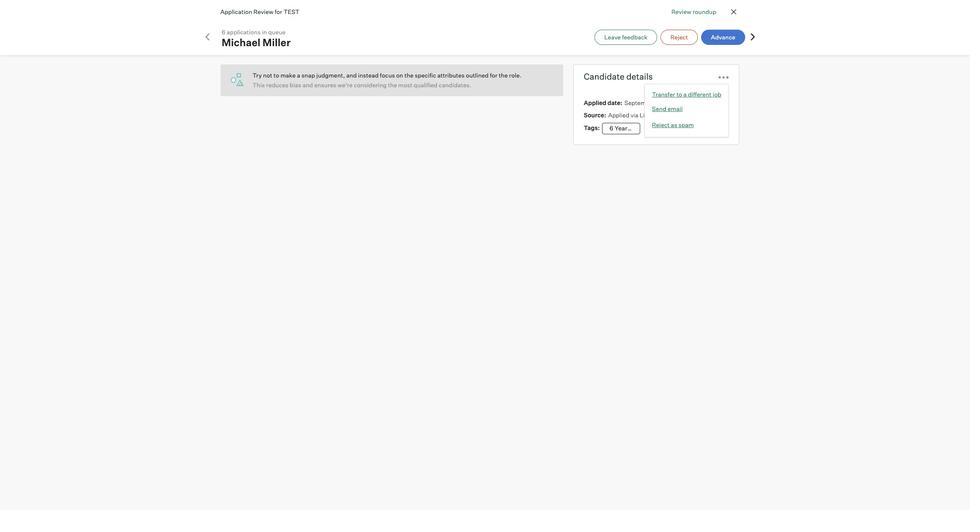 Task type: locate. For each thing, give the bounding box(es) containing it.
details
[[627, 71, 653, 82]]

leave feedback button
[[595, 29, 658, 45]]

send
[[652, 105, 667, 112]]

reject as spam link
[[652, 119, 722, 131]]

reject down review roundup link
[[671, 33, 689, 40]]

applied up source:
[[584, 99, 607, 106]]

miller
[[263, 36, 291, 49]]

make
[[281, 72, 296, 79]]

1 horizontal spatial to
[[677, 91, 683, 98]]

reject button
[[661, 29, 698, 45]]

the
[[405, 72, 414, 79], [499, 72, 508, 79], [388, 81, 397, 89]]

reject for reject
[[671, 33, 689, 40]]

to
[[274, 72, 279, 79], [677, 91, 683, 98]]

reject as spam
[[652, 121, 694, 128]]

0 horizontal spatial applied
[[584, 99, 607, 106]]

the right 'on'
[[405, 72, 414, 79]]

to right not
[[274, 72, 279, 79]]

job
[[713, 91, 722, 98]]

a left different at the top of the page
[[684, 91, 687, 98]]

and down snap
[[303, 81, 313, 89]]

0 horizontal spatial reject
[[652, 121, 670, 128]]

1 horizontal spatial applied
[[609, 111, 630, 119]]

1 horizontal spatial the
[[405, 72, 414, 79]]

0 vertical spatial a
[[297, 72, 300, 79]]

linkedin
[[640, 111, 664, 119]]

snap
[[302, 72, 315, 79]]

the left "role."
[[499, 72, 508, 79]]

considering
[[354, 81, 387, 89]]

reject
[[671, 33, 689, 40], [652, 121, 670, 128]]

queue
[[268, 28, 286, 35]]

candidates.
[[439, 81, 472, 89]]

0 horizontal spatial review
[[254, 8, 274, 15]]

1 review from the left
[[672, 8, 692, 15]]

previous element
[[203, 32, 212, 42]]

this
[[253, 81, 265, 89]]

add a candidate tag image
[[688, 125, 695, 131]]

0 vertical spatial applied
[[584, 99, 607, 106]]

feedback
[[623, 33, 648, 40]]

1 vertical spatial applied
[[609, 111, 630, 119]]

us
[[652, 125, 661, 132]]

and
[[347, 72, 357, 79], [303, 81, 313, 89]]

on
[[396, 72, 403, 79]]

for left test
[[275, 8, 282, 15]]

18,
[[657, 99, 664, 106]]

instead
[[358, 72, 379, 79]]

1 horizontal spatial reject
[[671, 33, 689, 40]]

leave feedback
[[605, 33, 648, 40]]

0 vertical spatial and
[[347, 72, 357, 79]]

specific
[[415, 72, 436, 79]]

date:
[[608, 99, 623, 106]]

1 vertical spatial reject
[[652, 121, 670, 128]]

to up 2023
[[677, 91, 683, 98]]

1 vertical spatial and
[[303, 81, 313, 89]]

1 vertical spatial to
[[677, 91, 683, 98]]

next image
[[749, 32, 757, 41]]

test
[[284, 8, 300, 15]]

review up the in
[[254, 8, 274, 15]]

candidate actions element
[[719, 69, 729, 84]]

and up we're
[[347, 72, 357, 79]]

reject inside button
[[671, 33, 689, 40]]

transfer to a different job
[[652, 91, 722, 98]]

tags:
[[584, 124, 600, 131]]

leave
[[605, 33, 621, 40]]

review
[[672, 8, 692, 15], [254, 8, 274, 15]]

us authorized
[[652, 125, 694, 132]]

for
[[275, 8, 282, 15], [490, 72, 498, 79]]

try not to make a snap judgment, and instead focus on the specific attributes outlined for the role. this reduces bias and ensures we're considering the most qualified candidates.
[[253, 72, 522, 89]]

0 vertical spatial for
[[275, 8, 282, 15]]

next element
[[749, 32, 757, 42]]

for inside try not to make a snap judgment, and instead focus on the specific attributes outlined for the role. this reduces bias and ensures we're considering the most qualified candidates.
[[490, 72, 498, 79]]

transfer
[[652, 91, 676, 98]]

0 horizontal spatial and
[[303, 81, 313, 89]]

0 vertical spatial to
[[274, 72, 279, 79]]

0 horizontal spatial to
[[274, 72, 279, 79]]

1 horizontal spatial for
[[490, 72, 498, 79]]

2 horizontal spatial the
[[499, 72, 508, 79]]

0 horizontal spatial for
[[275, 8, 282, 15]]

0 vertical spatial reject
[[671, 33, 689, 40]]

send email link
[[652, 103, 722, 115]]

for right outlined
[[490, 72, 498, 79]]

applied down the date:
[[609, 111, 630, 119]]

reject left the as
[[652, 121, 670, 128]]

a left snap
[[297, 72, 300, 79]]

1 horizontal spatial a
[[684, 91, 687, 98]]

different
[[688, 91, 712, 98]]

a
[[297, 72, 300, 79], [684, 91, 687, 98]]

advance button
[[702, 29, 746, 45]]

email
[[668, 105, 683, 112]]

1 horizontal spatial and
[[347, 72, 357, 79]]

michael miller link
[[222, 36, 291, 49]]

application
[[221, 8, 252, 15]]

review left roundup
[[672, 8, 692, 15]]

reject for reject as spam
[[652, 121, 670, 128]]

1 vertical spatial for
[[490, 72, 498, 79]]

the down focus
[[388, 81, 397, 89]]

1 horizontal spatial review
[[672, 8, 692, 15]]

source: applied via linkedin (test dummy)
[[584, 111, 704, 119]]

0 horizontal spatial a
[[297, 72, 300, 79]]

applied
[[584, 99, 607, 106], [609, 111, 630, 119]]

focus
[[380, 72, 395, 79]]



Task type: vqa. For each thing, say whether or not it's contained in the screenshot.
attributes
yes



Task type: describe. For each thing, give the bounding box(es) containing it.
ensures
[[315, 81, 337, 89]]

outlined
[[466, 72, 489, 79]]

source:
[[584, 111, 607, 119]]

send email
[[652, 105, 683, 112]]

try
[[253, 72, 262, 79]]

6 applications in queue michael miller
[[222, 28, 291, 49]]

0 horizontal spatial the
[[388, 81, 397, 89]]

dummy)
[[680, 111, 704, 119]]

review roundup
[[672, 8, 717, 15]]

qualified
[[414, 81, 438, 89]]

1 vertical spatial a
[[684, 91, 687, 98]]

candidate details
[[584, 71, 653, 82]]

review roundup link
[[672, 7, 717, 16]]

close image
[[729, 7, 739, 17]]

a inside try not to make a snap judgment, and instead focus on the specific attributes outlined for the role. this reduces bias and ensures we're considering the most qualified candidates.
[[297, 72, 300, 79]]

via
[[631, 111, 639, 119]]

attributes
[[438, 72, 465, 79]]

we're
[[338, 81, 353, 89]]

applied date: september 18, 2023
[[584, 99, 679, 106]]

candidate actions image
[[719, 76, 729, 79]]

as
[[671, 121, 678, 128]]

spam
[[679, 121, 694, 128]]

roundup
[[693, 8, 717, 15]]

2023
[[665, 99, 679, 106]]

to inside transfer to a different job link
[[677, 91, 683, 98]]

michael
[[222, 36, 261, 49]]

candidate
[[584, 71, 625, 82]]

bias
[[290, 81, 301, 89]]

6
[[222, 28, 226, 35]]

not
[[263, 72, 272, 79]]

most
[[399, 81, 413, 89]]

(test
[[665, 111, 679, 119]]

september
[[625, 99, 655, 106]]

transfer to a different job link
[[652, 90, 722, 99]]

2 review from the left
[[254, 8, 274, 15]]

judgment,
[[317, 72, 345, 79]]

to inside try not to make a snap judgment, and instead focus on the specific attributes outlined for the role. this reduces bias and ensures we're considering the most qualified candidates.
[[274, 72, 279, 79]]

advance
[[711, 33, 736, 40]]

role.
[[509, 72, 522, 79]]

application review for test
[[221, 8, 300, 15]]

reduces
[[266, 81, 289, 89]]

authorized
[[662, 125, 694, 132]]

in
[[262, 28, 267, 35]]

applications
[[227, 28, 261, 35]]



